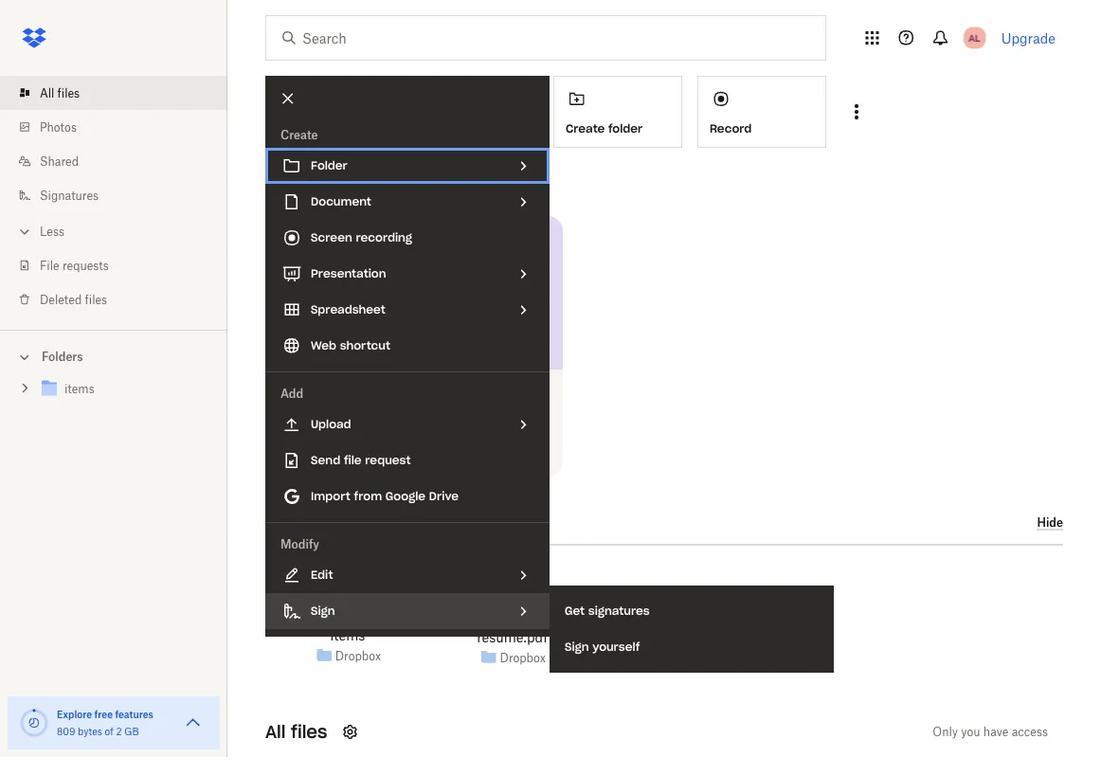 Task type: describe. For each thing, give the bounding box(es) containing it.
recording
[[356, 230, 413, 245]]

upload
[[311, 417, 351, 432]]

deleted files
[[40, 293, 107, 307]]

resume.pdf
[[477, 630, 548, 646]]

sign for sign yourself
[[565, 640, 589, 655]]

presentation menu item
[[266, 256, 550, 292]]

drive
[[429, 489, 459, 504]]

list containing all files
[[0, 64, 228, 330]]

dropbox for items
[[335, 649, 381, 663]]

shared link
[[15, 144, 228, 178]]

all files inside all files link
[[40, 86, 80, 100]]

import from google drive
[[311, 489, 459, 504]]

get signatures
[[565, 604, 650, 619]]

1 vertical spatial all files
[[266, 722, 328, 744]]

gb
[[125, 726, 139, 738]]

screen
[[311, 230, 352, 245]]

web shortcut menu item
[[266, 328, 550, 364]]

2 on from the left
[[427, 384, 440, 398]]

create for create folder
[[566, 121, 605, 136]]

web
[[311, 339, 337, 353]]

all inside list item
[[40, 86, 54, 100]]

photos
[[40, 120, 77, 134]]

upgrade
[[1002, 30, 1056, 46]]

folders button
[[0, 342, 228, 370]]

signatures
[[40, 188, 99, 202]]

/resume.pdf image
[[485, 553, 540, 624]]

suggested
[[266, 512, 349, 532]]

folder
[[609, 121, 643, 136]]

features
[[115, 709, 153, 721]]

resume.pdf link
[[477, 627, 548, 648]]

spreadsheet menu item
[[266, 292, 550, 328]]

from for google
[[354, 489, 382, 504]]

explore
[[57, 709, 92, 721]]

started
[[292, 174, 337, 190]]

add
[[281, 386, 304, 401]]

sign yourself
[[565, 640, 640, 655]]

all files list item
[[0, 76, 228, 110]]

install
[[284, 384, 318, 398]]

edit
[[311, 568, 333, 583]]

work
[[397, 384, 424, 398]]

menu containing folder
[[266, 76, 550, 637]]

only you have access
[[933, 725, 1049, 740]]

menu containing get signatures
[[550, 586, 835, 673]]

shared
[[40, 154, 79, 168]]

create folder
[[566, 121, 643, 136]]

file
[[344, 453, 362, 468]]

deleted files link
[[15, 283, 228, 317]]

spreadsheet
[[311, 303, 386, 317]]

google
[[386, 489, 426, 504]]

desktop
[[337, 384, 380, 398]]

files inside install on desktop to work on files offline and stay synced.
[[443, 384, 466, 398]]

requests
[[62, 258, 109, 273]]

close image
[[272, 83, 304, 115]]

809
[[57, 726, 75, 738]]

folder
[[311, 158, 348, 173]]

items
[[330, 628, 365, 644]]

synced.
[[310, 403, 351, 417]]

files inside list item
[[57, 86, 80, 100]]

signatures
[[589, 604, 650, 619]]



Task type: vqa. For each thing, say whether or not it's contained in the screenshot.
Deleted files list item
no



Task type: locate. For each thing, give the bounding box(es) containing it.
sign left yourself
[[565, 640, 589, 655]]

dropbox link for items
[[335, 647, 381, 666]]

1 vertical spatial get
[[565, 604, 585, 619]]

get left 'started'
[[266, 174, 289, 190]]

record
[[710, 121, 752, 136]]

upload menu item
[[266, 407, 550, 443]]

with
[[341, 174, 369, 190]]

1 from from the top
[[354, 489, 382, 504]]

create left folder
[[566, 121, 605, 136]]

all files link
[[15, 76, 228, 110]]

items link
[[330, 625, 365, 646]]

folder menu item
[[266, 148, 550, 184]]

document menu item
[[266, 184, 550, 220]]

0 horizontal spatial all files
[[40, 86, 80, 100]]

files
[[57, 86, 80, 100], [85, 293, 107, 307], [443, 384, 466, 398], [291, 722, 328, 744]]

screen recording menu item
[[266, 220, 550, 256]]

import from google drive menu item
[[266, 479, 550, 515]]

get
[[266, 174, 289, 190], [565, 604, 585, 619]]

offline
[[469, 384, 503, 398]]

shortcut
[[340, 339, 391, 353]]

get for get signatures
[[565, 604, 585, 619]]

0 vertical spatial from
[[354, 489, 382, 504]]

suggested from your activity
[[266, 512, 495, 532]]

2
[[116, 726, 122, 738]]

on
[[321, 384, 334, 398], [427, 384, 440, 398]]

dropbox right with
[[372, 174, 426, 190]]

screen recording
[[311, 230, 413, 245]]

0 horizontal spatial create
[[281, 128, 318, 142]]

dropbox
[[372, 174, 426, 190], [335, 649, 381, 663], [500, 651, 546, 665]]

less
[[40, 224, 65, 238]]

send
[[311, 453, 341, 468]]

photos link
[[15, 110, 228, 144]]

0 horizontal spatial get
[[266, 174, 289, 190]]

your
[[396, 512, 432, 532]]

0 vertical spatial all files
[[40, 86, 80, 100]]

0 horizontal spatial dropbox link
[[335, 647, 381, 666]]

and
[[506, 384, 526, 398]]

menu
[[266, 76, 550, 637], [550, 586, 835, 673]]

bytes
[[78, 726, 102, 738]]

0 vertical spatial sign
[[311, 604, 335, 619]]

presentation
[[311, 266, 386, 281]]

modify
[[281, 537, 320, 551]]

get started with dropbox
[[266, 174, 426, 190]]

dropbox down items link
[[335, 649, 381, 663]]

1 vertical spatial all
[[266, 722, 286, 744]]

record button
[[698, 76, 827, 148]]

dropbox for resume.pdf
[[500, 651, 546, 665]]

0 vertical spatial get
[[266, 174, 289, 190]]

all
[[40, 86, 54, 100], [266, 722, 286, 744]]

from for your
[[354, 512, 391, 532]]

document
[[311, 194, 372, 209]]

free
[[94, 709, 113, 721]]

0 horizontal spatial sign
[[311, 604, 335, 619]]

dropbox image
[[15, 19, 53, 57]]

0 horizontal spatial all
[[40, 86, 54, 100]]

create for create
[[281, 128, 318, 142]]

1 horizontal spatial get
[[565, 604, 585, 619]]

from up suggested from your activity
[[354, 489, 382, 504]]

you
[[962, 725, 981, 740]]

only
[[933, 725, 959, 740]]

get inside menu
[[565, 604, 585, 619]]

2 from from the top
[[354, 512, 391, 532]]

send file request menu item
[[266, 443, 550, 479]]

activity
[[436, 512, 495, 532]]

dropbox link down resume.pdf link in the left of the page
[[500, 649, 546, 668]]

dropbox link
[[335, 647, 381, 666], [500, 649, 546, 668]]

send file request
[[311, 453, 411, 468]]

on up synced.
[[321, 384, 334, 398]]

all files
[[40, 86, 80, 100], [266, 722, 328, 744]]

have
[[984, 725, 1009, 740]]

file
[[40, 258, 59, 273]]

1 horizontal spatial all files
[[266, 722, 328, 744]]

get left signatures
[[565, 604, 585, 619]]

create
[[566, 121, 605, 136], [281, 128, 318, 142]]

access
[[1012, 725, 1049, 740]]

yourself
[[593, 640, 640, 655]]

sign
[[311, 604, 335, 619], [565, 640, 589, 655]]

1 vertical spatial from
[[354, 512, 391, 532]]

on right work
[[427, 384, 440, 398]]

sign menu item
[[266, 594, 550, 630]]

file requests
[[40, 258, 109, 273]]

deleted
[[40, 293, 82, 307]]

sign up items
[[311, 604, 335, 619]]

create down "close" 'image'
[[281, 128, 318, 142]]

sign for sign
[[311, 604, 335, 619]]

0 horizontal spatial on
[[321, 384, 334, 398]]

request
[[365, 453, 411, 468]]

import
[[311, 489, 351, 504]]

1 horizontal spatial sign
[[565, 640, 589, 655]]

install on desktop to work on files offline and stay synced.
[[284, 384, 526, 417]]

1 horizontal spatial dropbox link
[[500, 649, 546, 668]]

upgrade link
[[1002, 30, 1056, 46]]

quota usage element
[[19, 708, 49, 739]]

1 on from the left
[[321, 384, 334, 398]]

signatures link
[[15, 178, 228, 212]]

dropbox link for resume.pdf
[[500, 649, 546, 668]]

from
[[354, 489, 382, 504], [354, 512, 391, 532]]

1 horizontal spatial on
[[427, 384, 440, 398]]

create inside menu
[[281, 128, 318, 142]]

create folder button
[[554, 76, 683, 148]]

1 vertical spatial sign
[[565, 640, 589, 655]]

stay
[[284, 403, 307, 417]]

explore free features 809 bytes of 2 gb
[[57, 709, 153, 738]]

edit menu item
[[266, 558, 550, 594]]

of
[[105, 726, 114, 738]]

from down import from google drive
[[354, 512, 391, 532]]

folders
[[42, 350, 83, 364]]

list
[[0, 64, 228, 330]]

1 horizontal spatial all
[[266, 722, 286, 744]]

from inside menu item
[[354, 489, 382, 504]]

web shortcut
[[311, 339, 391, 353]]

0 vertical spatial all
[[40, 86, 54, 100]]

less image
[[15, 222, 34, 241]]

file requests link
[[15, 248, 228, 283]]

to
[[383, 384, 394, 398]]

dropbox link down items link
[[335, 647, 381, 666]]

sign inside menu item
[[311, 604, 335, 619]]

1 horizontal spatial create
[[566, 121, 605, 136]]

dropbox down resume.pdf link in the left of the page
[[500, 651, 546, 665]]

get for get started with dropbox
[[266, 174, 289, 190]]

create inside button
[[566, 121, 605, 136]]



